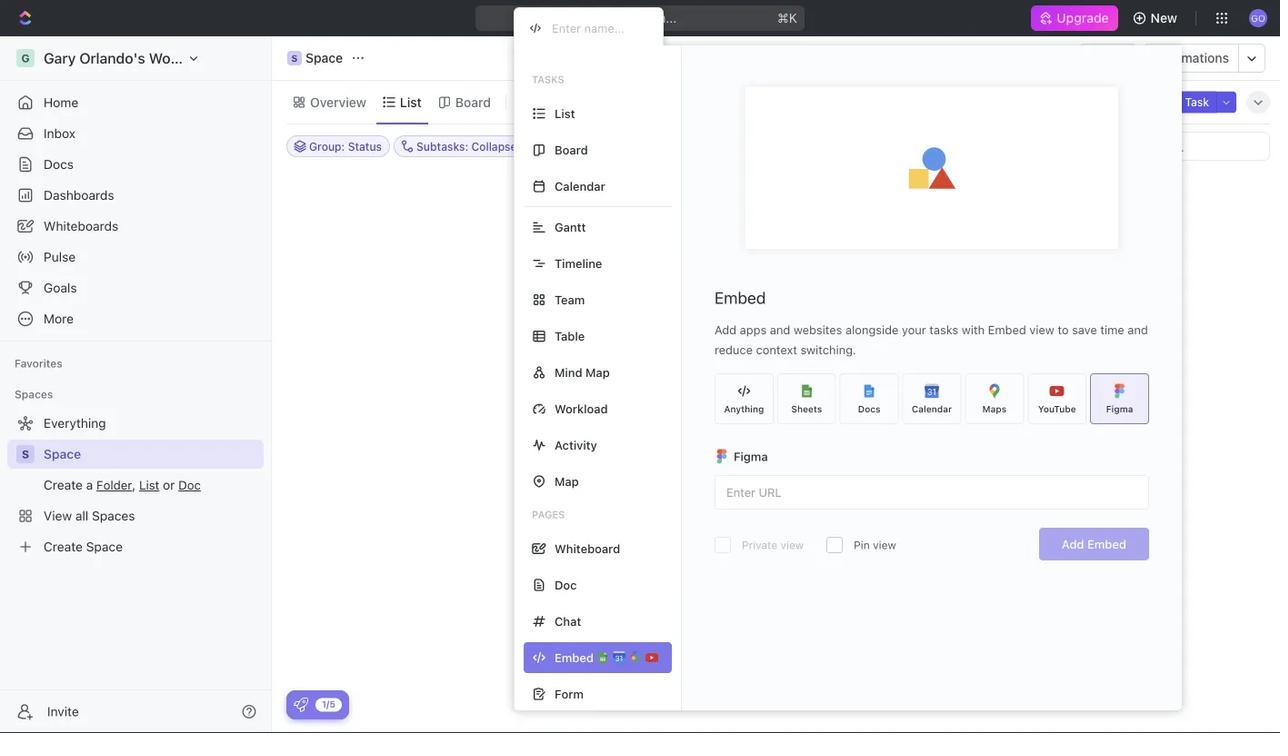 Task type: describe. For each thing, give the bounding box(es) containing it.
whiteboard
[[555, 542, 620, 556]]

to inside add apps and websites alongside your tasks with embed view to save time and reduce context switching.
[[1058, 323, 1069, 337]]

1 horizontal spatial board
[[555, 143, 588, 157]]

doc
[[555, 579, 577, 592]]

is
[[693, 537, 704, 555]]

save
[[1072, 323, 1097, 337]]

whiteboards
[[44, 219, 118, 234]]

spaces
[[15, 388, 53, 401]]

1 vertical spatial calendar
[[912, 404, 952, 415]]

add for add embed
[[1062, 538, 1084, 551]]

this
[[616, 537, 644, 555]]

onboarding checklist button image
[[294, 698, 308, 713]]

empty.
[[707, 537, 752, 555]]

overview
[[310, 95, 366, 110]]

create
[[756, 537, 800, 555]]

started.
[[885, 537, 936, 555]]

tasks
[[532, 74, 564, 85]]

docs link
[[7, 150, 264, 179]]

share
[[1090, 50, 1125, 65]]

2 horizontal spatial list
[[815, 537, 838, 555]]

hide
[[915, 140, 939, 153]]

home link
[[7, 88, 264, 117]]

view button
[[514, 90, 573, 115]]

reduce
[[715, 343, 753, 357]]

view inside add apps and websites alongside your tasks with embed view to save time and reduce context switching.
[[1029, 323, 1054, 337]]

whiteboards link
[[7, 212, 264, 241]]

2 and from the left
[[1128, 323, 1148, 337]]

your
[[902, 323, 926, 337]]

maps
[[982, 404, 1007, 415]]

inbox link
[[7, 119, 264, 148]]

0 vertical spatial space, , element
[[287, 51, 302, 65]]

automations
[[1153, 50, 1229, 65]]

Enter URL text field
[[716, 476, 1148, 509]]

pulse link
[[7, 243, 264, 272]]

youtube
[[1038, 404, 1076, 415]]

1 vertical spatial figma
[[734, 450, 768, 464]]

get
[[859, 537, 881, 555]]

automations button
[[1144, 45, 1238, 72]]

websites
[[794, 323, 842, 337]]

private view
[[742, 539, 804, 552]]

time
[[1100, 323, 1124, 337]]

0 vertical spatial calendar
[[555, 180, 605, 193]]

pin view
[[854, 539, 896, 552]]

private
[[742, 539, 778, 552]]

chat
[[555, 615, 581, 629]]

onboarding checklist button element
[[294, 698, 308, 713]]

space for s space
[[305, 50, 343, 65]]

task
[[1185, 96, 1209, 109]]

switching.
[[801, 343, 856, 357]]

0 horizontal spatial to
[[842, 537, 856, 555]]

upgrade
[[1057, 10, 1109, 25]]

hide button
[[907, 135, 946, 157]]

view for private view
[[781, 539, 804, 552]]

add task
[[1161, 96, 1209, 109]]

customize button
[[1049, 90, 1142, 115]]

space for this space is empty. create a list to get started.
[[648, 537, 689, 555]]

add embed
[[1062, 538, 1126, 551]]

embed inside button
[[1087, 538, 1126, 551]]

sheets
[[791, 404, 822, 415]]

customize
[[1073, 95, 1137, 110]]

mind map
[[555, 366, 610, 380]]

1 and from the left
[[770, 323, 790, 337]]

add task button
[[1154, 91, 1216, 113]]

0 horizontal spatial list
[[400, 95, 422, 110]]

mind
[[555, 366, 582, 380]]

favorites button
[[7, 353, 70, 375]]

tasks
[[929, 323, 958, 337]]

new button
[[1125, 4, 1188, 33]]

home
[[44, 95, 78, 110]]

list link
[[396, 90, 422, 115]]

anything
[[724, 404, 764, 415]]

add embed button
[[1039, 528, 1149, 561]]



Task type: vqa. For each thing, say whether or not it's contained in the screenshot.
Add Task
yes



Task type: locate. For each thing, give the bounding box(es) containing it.
calendar
[[555, 180, 605, 193], [912, 404, 952, 415]]

docs right sheets at the bottom right
[[858, 404, 881, 415]]

overview link
[[306, 90, 366, 115]]

1 vertical spatial s
[[22, 448, 29, 461]]

docs
[[44, 157, 74, 172], [858, 404, 881, 415]]

timeline
[[555, 257, 602, 270]]

1 horizontal spatial embed
[[988, 323, 1026, 337]]

invite
[[47, 705, 79, 720]]

0 horizontal spatial docs
[[44, 157, 74, 172]]

space, , element inside space tree
[[16, 445, 35, 464]]

view button
[[514, 81, 573, 124]]

0 horizontal spatial map
[[555, 475, 579, 489]]

space, , element
[[287, 51, 302, 65], [16, 445, 35, 464]]

to
[[1058, 323, 1069, 337], [842, 537, 856, 555]]

activity
[[555, 439, 597, 452]]

add for add task
[[1161, 96, 1182, 109]]

figma down the anything
[[734, 450, 768, 464]]

list
[[400, 95, 422, 110], [555, 107, 575, 120], [815, 537, 838, 555]]

embed inside add apps and websites alongside your tasks with embed view to save time and reduce context switching.
[[988, 323, 1026, 337]]

dashboards link
[[7, 181, 264, 210]]

gantt
[[555, 220, 586, 234]]

0 horizontal spatial calendar
[[555, 180, 605, 193]]

map down activity
[[555, 475, 579, 489]]

space left is
[[648, 537, 689, 555]]

assignees
[[729, 140, 783, 153]]

space inside space link
[[44, 447, 81, 462]]

space
[[305, 50, 343, 65], [44, 447, 81, 462], [648, 537, 689, 555]]

add apps and websites alongside your tasks with embed view to save time and reduce context switching.
[[715, 323, 1148, 357]]

0 vertical spatial board
[[455, 95, 491, 110]]

2 horizontal spatial space
[[648, 537, 689, 555]]

embed
[[715, 288, 766, 308], [988, 323, 1026, 337], [1087, 538, 1126, 551]]

0 horizontal spatial space, , element
[[16, 445, 35, 464]]

0 horizontal spatial and
[[770, 323, 790, 337]]

new
[[1151, 10, 1177, 25]]

workload
[[555, 402, 608, 416]]

table
[[555, 330, 585, 343]]

1/5
[[322, 700, 335, 710]]

1 vertical spatial add
[[715, 323, 737, 337]]

this space is empty. create a list to get started.
[[616, 537, 936, 555]]

map right mind
[[586, 366, 610, 380]]

and
[[770, 323, 790, 337], [1128, 323, 1148, 337]]

space up overview link
[[305, 50, 343, 65]]

add for add apps and websites alongside your tasks with embed view to save time and reduce context switching.
[[715, 323, 737, 337]]

1 vertical spatial space, , element
[[16, 445, 35, 464]]

1 vertical spatial map
[[555, 475, 579, 489]]

figma right youtube
[[1106, 404, 1133, 415]]

view for pin view
[[873, 539, 896, 552]]

0 horizontal spatial board
[[455, 95, 491, 110]]

calendar left maps
[[912, 404, 952, 415]]

2 horizontal spatial view
[[1029, 323, 1054, 337]]

1 horizontal spatial docs
[[858, 404, 881, 415]]

add inside "add embed" button
[[1062, 538, 1084, 551]]

board inside "link"
[[455, 95, 491, 110]]

1 horizontal spatial add
[[1062, 538, 1084, 551]]

s for s
[[22, 448, 29, 461]]

and up context
[[770, 323, 790, 337]]

list left board "link"
[[400, 95, 422, 110]]

⌘k
[[777, 10, 797, 25]]

0 vertical spatial map
[[586, 366, 610, 380]]

and right time
[[1128, 323, 1148, 337]]

0 horizontal spatial s
[[22, 448, 29, 461]]

2 vertical spatial add
[[1062, 538, 1084, 551]]

2 horizontal spatial add
[[1161, 96, 1182, 109]]

figma
[[1106, 404, 1133, 415], [734, 450, 768, 464]]

0 horizontal spatial figma
[[734, 450, 768, 464]]

board right the list link
[[455, 95, 491, 110]]

0 vertical spatial figma
[[1106, 404, 1133, 415]]

context
[[756, 343, 797, 357]]

Search tasks... text field
[[1087, 133, 1269, 160]]

1 vertical spatial embed
[[988, 323, 1026, 337]]

pages
[[532, 509, 565, 521]]

share button
[[1079, 44, 1136, 73]]

Enter name... field
[[550, 20, 648, 36]]

assignees button
[[706, 135, 791, 157]]

1 vertical spatial docs
[[858, 404, 881, 415]]

1 horizontal spatial list
[[555, 107, 575, 120]]

with
[[962, 323, 985, 337]]

1 horizontal spatial space
[[305, 50, 343, 65]]

add inside add task button
[[1161, 96, 1182, 109]]

view
[[537, 95, 566, 110]]

2 vertical spatial embed
[[1087, 538, 1126, 551]]

1 horizontal spatial map
[[586, 366, 610, 380]]

team
[[555, 293, 585, 307]]

pulse
[[44, 250, 76, 265]]

1 horizontal spatial s
[[291, 53, 298, 63]]

pin
[[854, 539, 870, 552]]

1 vertical spatial space
[[44, 447, 81, 462]]

map
[[586, 366, 610, 380], [555, 475, 579, 489]]

s inside s space
[[291, 53, 298, 63]]

0 vertical spatial embed
[[715, 288, 766, 308]]

0 horizontal spatial view
[[781, 539, 804, 552]]

1 horizontal spatial figma
[[1106, 404, 1133, 415]]

list right a
[[815, 537, 838, 555]]

add inside add apps and websites alongside your tasks with embed view to save time and reduce context switching.
[[715, 323, 737, 337]]

search...
[[625, 10, 677, 25]]

1 horizontal spatial view
[[873, 539, 896, 552]]

0 vertical spatial space
[[305, 50, 343, 65]]

0 vertical spatial to
[[1058, 323, 1069, 337]]

to left get
[[842, 537, 856, 555]]

favorites
[[15, 357, 63, 370]]

board
[[455, 95, 491, 110], [555, 143, 588, 157]]

space tree
[[7, 409, 264, 562]]

0 horizontal spatial embed
[[715, 288, 766, 308]]

s inside tree
[[22, 448, 29, 461]]

s for s space
[[291, 53, 298, 63]]

0 horizontal spatial space
[[44, 447, 81, 462]]

apps
[[740, 323, 767, 337]]

list down the "tasks"
[[555, 107, 575, 120]]

goals
[[44, 280, 77, 295]]

sidebar navigation
[[0, 36, 272, 734]]

dashboards
[[44, 188, 114, 203]]

docs inside sidebar "navigation"
[[44, 157, 74, 172]]

to left save
[[1058, 323, 1069, 337]]

alongside
[[846, 323, 899, 337]]

0 vertical spatial docs
[[44, 157, 74, 172]]

1 vertical spatial to
[[842, 537, 856, 555]]

space link
[[44, 440, 260, 469]]

1 horizontal spatial to
[[1058, 323, 1069, 337]]

view right private
[[781, 539, 804, 552]]

2 vertical spatial space
[[648, 537, 689, 555]]

2 horizontal spatial embed
[[1087, 538, 1126, 551]]

calendar up gantt
[[555, 180, 605, 193]]

0 horizontal spatial add
[[715, 323, 737, 337]]

1 horizontal spatial and
[[1128, 323, 1148, 337]]

0 vertical spatial add
[[1161, 96, 1182, 109]]

1 horizontal spatial calendar
[[912, 404, 952, 415]]

1 horizontal spatial space, , element
[[287, 51, 302, 65]]

upgrade link
[[1031, 5, 1118, 31]]

board down view
[[555, 143, 588, 157]]

docs down inbox
[[44, 157, 74, 172]]

a
[[803, 537, 811, 555]]

s space
[[291, 50, 343, 65]]

add
[[1161, 96, 1182, 109], [715, 323, 737, 337], [1062, 538, 1084, 551]]

inbox
[[44, 126, 75, 141]]

space down spaces
[[44, 447, 81, 462]]

0 vertical spatial s
[[291, 53, 298, 63]]

view right pin
[[873, 539, 896, 552]]

board link
[[452, 90, 491, 115]]

form
[[555, 688, 584, 701]]

s
[[291, 53, 298, 63], [22, 448, 29, 461]]

view left save
[[1029, 323, 1054, 337]]

1 vertical spatial board
[[555, 143, 588, 157]]

goals link
[[7, 274, 264, 303]]



